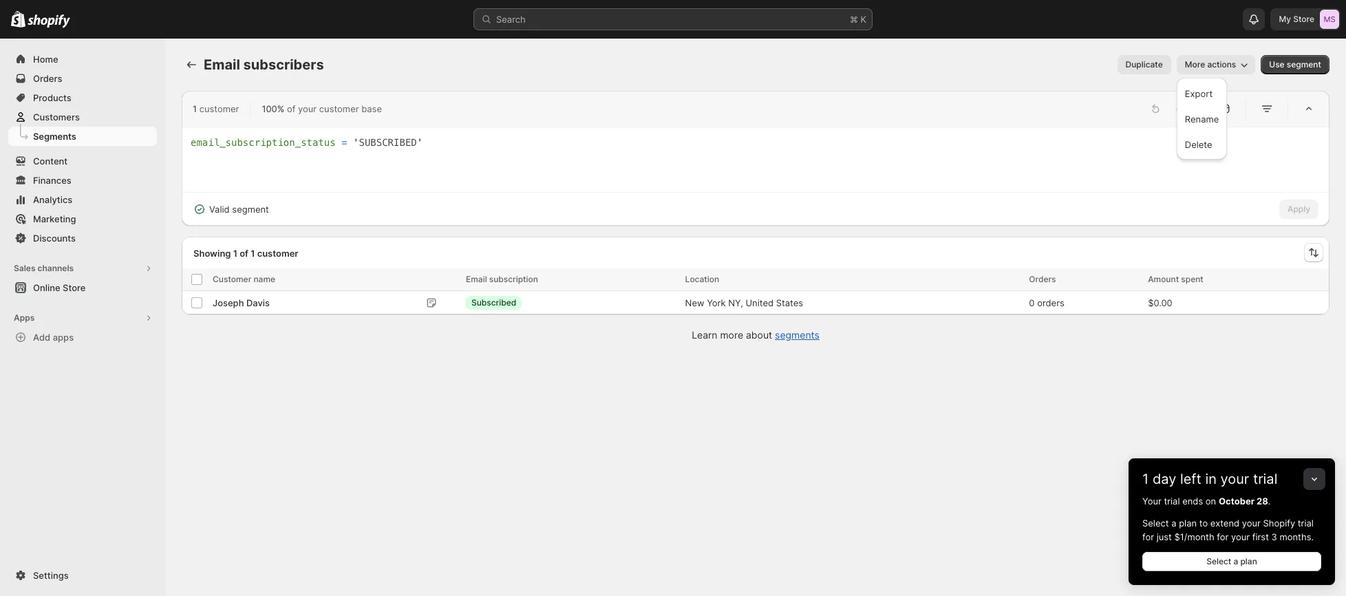 Task type: locate. For each thing, give the bounding box(es) containing it.
online store button
[[0, 278, 165, 297]]

1 inside dropdown button
[[1143, 471, 1149, 488]]

plan inside select a plan to extend your shopify trial for just $1/month for your first 3 months.
[[1180, 518, 1198, 529]]

1 vertical spatial segment
[[232, 204, 269, 215]]

segment inside alert
[[232, 204, 269, 215]]

email subscribers
[[204, 56, 324, 73]]

my store
[[1280, 14, 1315, 24]]

0 horizontal spatial orders
[[33, 73, 62, 84]]

0 horizontal spatial a
[[1172, 518, 1177, 529]]

showing
[[193, 248, 231, 259]]

0
[[1030, 297, 1035, 308]]

0 vertical spatial email
[[204, 56, 240, 73]]

1 horizontal spatial email
[[466, 274, 487, 284]]

subscribed
[[472, 297, 517, 308]]

0 horizontal spatial select
[[1143, 518, 1170, 529]]

1 vertical spatial store
[[63, 282, 86, 293]]

select a plan link
[[1143, 552, 1322, 572]]

store down sales channels button on the top of page
[[63, 282, 86, 293]]

for
[[1143, 532, 1155, 543], [1218, 532, 1229, 543]]

0 orders
[[1030, 297, 1065, 308]]

name
[[254, 274, 276, 284]]

1 vertical spatial trial
[[1165, 496, 1181, 507]]

segment right "valid"
[[232, 204, 269, 215]]

use segment button
[[1262, 55, 1330, 74]]

email up subscribed
[[466, 274, 487, 284]]

online store link
[[8, 278, 157, 297]]

shopify
[[1264, 518, 1296, 529]]

shopify image
[[11, 11, 26, 28], [28, 14, 70, 28]]

select for select a plan
[[1207, 556, 1232, 567]]

1 vertical spatial email
[[466, 274, 487, 284]]

customer up name
[[257, 248, 299, 259]]

Editor field
[[191, 136, 1321, 184]]

on
[[1206, 496, 1217, 507]]

states
[[777, 297, 804, 308]]

segments link
[[8, 127, 157, 146]]

0 horizontal spatial customer
[[199, 103, 239, 114]]

100%
[[262, 103, 285, 114]]

1 horizontal spatial of
[[287, 103, 296, 114]]

your trial ends on october 28 .
[[1143, 496, 1271, 507]]

trial up 28
[[1254, 471, 1278, 488]]

settings
[[33, 570, 69, 581]]

0 vertical spatial store
[[1294, 14, 1315, 24]]

content
[[33, 156, 68, 167]]

day
[[1153, 471, 1177, 488]]

apps
[[14, 313, 35, 323]]

0 horizontal spatial segment
[[232, 204, 269, 215]]

select down select a plan to extend your shopify trial for just $1/month for your first 3 months.
[[1207, 556, 1232, 567]]

email up 1 customer
[[204, 56, 240, 73]]

orders up 0 orders
[[1030, 274, 1057, 284]]

customer left base
[[319, 103, 359, 114]]

1 horizontal spatial segment
[[1288, 59, 1322, 70]]

learn more about segments
[[692, 329, 820, 341]]

1 vertical spatial select
[[1207, 556, 1232, 567]]

select inside select a plan to extend your shopify trial for just $1/month for your first 3 months.
[[1143, 518, 1170, 529]]

for down extend
[[1218, 532, 1229, 543]]

store for my store
[[1294, 14, 1315, 24]]

your inside dropdown button
[[1221, 471, 1250, 488]]

delete button
[[1181, 133, 1224, 156]]

a up just
[[1172, 518, 1177, 529]]

new york ny, united states
[[686, 297, 804, 308]]

home link
[[8, 50, 157, 69]]

customers link
[[8, 107, 157, 127]]

united
[[746, 297, 774, 308]]

0 horizontal spatial plan
[[1180, 518, 1198, 529]]

a for select a plan
[[1234, 556, 1239, 567]]

marketing link
[[8, 209, 157, 229]]

0 horizontal spatial store
[[63, 282, 86, 293]]

1 horizontal spatial store
[[1294, 14, 1315, 24]]

a inside select a plan to extend your shopify trial for just $1/month for your first 3 months.
[[1172, 518, 1177, 529]]

of up customer name
[[240, 248, 249, 259]]

segment inside button
[[1288, 59, 1322, 70]]

trial right your
[[1165, 496, 1181, 507]]

your up october
[[1221, 471, 1250, 488]]

select up just
[[1143, 518, 1170, 529]]

2 horizontal spatial trial
[[1299, 518, 1314, 529]]

customer
[[199, 103, 239, 114], [319, 103, 359, 114], [257, 248, 299, 259]]

0 vertical spatial trial
[[1254, 471, 1278, 488]]

segments
[[775, 329, 820, 341]]

apps button
[[8, 308, 157, 328]]

discounts
[[33, 233, 76, 244]]

trial inside select a plan to extend your shopify trial for just $1/month for your first 3 months.
[[1299, 518, 1314, 529]]

0 horizontal spatial email
[[204, 56, 240, 73]]

extend
[[1211, 518, 1240, 529]]

subscribers
[[243, 56, 324, 73]]

segment
[[1288, 59, 1322, 70], [232, 204, 269, 215]]

1 horizontal spatial plan
[[1241, 556, 1258, 567]]

home
[[33, 54, 58, 65]]

select for select a plan to extend your shopify trial for just $1/month for your first 3 months.
[[1143, 518, 1170, 529]]

plan
[[1180, 518, 1198, 529], [1241, 556, 1258, 567]]

trial up months.
[[1299, 518, 1314, 529]]

valid segment
[[209, 204, 269, 215]]

plan up $1/month
[[1180, 518, 1198, 529]]

1 horizontal spatial for
[[1218, 532, 1229, 543]]

select inside select a plan link
[[1207, 556, 1232, 567]]

to
[[1200, 518, 1209, 529]]

a down select a plan to extend your shopify trial for just $1/month for your first 3 months.
[[1234, 556, 1239, 567]]

segment right use
[[1288, 59, 1322, 70]]

duplicate button
[[1118, 55, 1172, 74]]

2 for from the left
[[1218, 532, 1229, 543]]

store inside button
[[63, 282, 86, 293]]

store right my
[[1294, 14, 1315, 24]]

0 vertical spatial a
[[1172, 518, 1177, 529]]

1 vertical spatial orders
[[1030, 274, 1057, 284]]

orders down home
[[33, 73, 62, 84]]

months.
[[1280, 532, 1315, 543]]

1 horizontal spatial trial
[[1254, 471, 1278, 488]]

your up first
[[1243, 518, 1261, 529]]

1 vertical spatial a
[[1234, 556, 1239, 567]]

rename
[[1186, 114, 1220, 125]]

1 horizontal spatial a
[[1234, 556, 1239, 567]]

0 vertical spatial segment
[[1288, 59, 1322, 70]]

valid segment alert
[[182, 193, 280, 226]]

sales channels
[[14, 263, 74, 273]]

products
[[33, 92, 71, 103]]

1 vertical spatial plan
[[1241, 556, 1258, 567]]

actions
[[1208, 59, 1237, 70]]

more
[[721, 329, 744, 341]]

trial
[[1254, 471, 1278, 488], [1165, 496, 1181, 507], [1299, 518, 1314, 529]]

new
[[686, 297, 705, 308]]

1 horizontal spatial shopify image
[[28, 14, 70, 28]]

content link
[[8, 151, 157, 171]]

0 vertical spatial of
[[287, 103, 296, 114]]

add apps
[[33, 332, 74, 343]]

0 horizontal spatial for
[[1143, 532, 1155, 543]]

of right '100%'
[[287, 103, 296, 114]]

spent
[[1182, 274, 1204, 284]]

select
[[1143, 518, 1170, 529], [1207, 556, 1232, 567]]

your
[[298, 103, 317, 114], [1221, 471, 1250, 488], [1243, 518, 1261, 529], [1232, 532, 1251, 543]]

2 vertical spatial trial
[[1299, 518, 1314, 529]]

orders link
[[8, 69, 157, 88]]

customer left '100%'
[[199, 103, 239, 114]]

1 horizontal spatial select
[[1207, 556, 1232, 567]]

use
[[1270, 59, 1285, 70]]

plan down first
[[1241, 556, 1258, 567]]

ny,
[[729, 297, 744, 308]]

0 vertical spatial plan
[[1180, 518, 1198, 529]]

left
[[1181, 471, 1202, 488]]

1 day left in your trial button
[[1129, 459, 1336, 488]]

for left just
[[1143, 532, 1155, 543]]

0 horizontal spatial of
[[240, 248, 249, 259]]

location
[[686, 274, 720, 284]]

joseph
[[213, 297, 244, 308]]

online store
[[33, 282, 86, 293]]

0 vertical spatial select
[[1143, 518, 1170, 529]]

a
[[1172, 518, 1177, 529], [1234, 556, 1239, 567]]

store
[[1294, 14, 1315, 24], [63, 282, 86, 293]]



Task type: describe. For each thing, give the bounding box(es) containing it.
more
[[1186, 59, 1206, 70]]

0 vertical spatial orders
[[33, 73, 62, 84]]

customer name
[[213, 274, 276, 284]]

⌘
[[850, 14, 859, 25]]

joseph davis
[[213, 297, 270, 308]]

1 horizontal spatial orders
[[1030, 274, 1057, 284]]

redo image
[[1174, 102, 1188, 116]]

export
[[1186, 88, 1213, 99]]

email for email subscription
[[466, 274, 487, 284]]

apply
[[1288, 204, 1311, 214]]

apps
[[53, 332, 74, 343]]

davis
[[246, 297, 270, 308]]

⌘ k
[[850, 14, 867, 25]]

rename button
[[1181, 107, 1224, 130]]

1 horizontal spatial customer
[[257, 248, 299, 259]]

more actions button
[[1177, 55, 1256, 74]]

a for select a plan to extend your shopify trial for just $1/month for your first 3 months.
[[1172, 518, 1177, 529]]

ends
[[1183, 496, 1204, 507]]

duplicate
[[1126, 59, 1164, 70]]

email subscription
[[466, 274, 538, 284]]

add apps button
[[8, 328, 157, 347]]

analytics link
[[8, 190, 157, 209]]

online
[[33, 282, 60, 293]]

plan for select a plan to extend your shopify trial for just $1/month for your first 3 months.
[[1180, 518, 1198, 529]]

k
[[861, 14, 867, 25]]

1 vertical spatial of
[[240, 248, 249, 259]]

select a plan
[[1207, 556, 1258, 567]]

products link
[[8, 88, 157, 107]]

plan for select a plan
[[1241, 556, 1258, 567]]

learn
[[692, 329, 718, 341]]

channels
[[38, 263, 74, 273]]

store for online store
[[63, 282, 86, 293]]

customer
[[213, 274, 252, 284]]

1 day left in your trial element
[[1129, 494, 1336, 585]]

0 horizontal spatial trial
[[1165, 496, 1181, 507]]

showing 1 of 1 customer
[[193, 248, 299, 259]]

york
[[707, 297, 726, 308]]

delete
[[1186, 139, 1213, 150]]

more actions
[[1186, 59, 1237, 70]]

october
[[1219, 496, 1255, 507]]

add
[[33, 332, 50, 343]]

your
[[1143, 496, 1162, 507]]

finances link
[[8, 171, 157, 190]]

sales
[[14, 263, 35, 273]]

about
[[746, 329, 773, 341]]

amount spent
[[1149, 274, 1204, 284]]

undo image
[[1149, 102, 1163, 116]]

valid
[[209, 204, 230, 215]]

first
[[1253, 532, 1270, 543]]

in
[[1206, 471, 1217, 488]]

To create a segment, choose a template or apply a filter. text field
[[191, 136, 1321, 184]]

your right '100%'
[[298, 103, 317, 114]]

1 for from the left
[[1143, 532, 1155, 543]]

subscription
[[489, 274, 538, 284]]

100% of your customer base
[[262, 103, 382, 114]]

segment for use segment
[[1288, 59, 1322, 70]]

28
[[1257, 496, 1269, 507]]

trial inside dropdown button
[[1254, 471, 1278, 488]]

select a plan to extend your shopify trial for just $1/month for your first 3 months.
[[1143, 518, 1315, 543]]

.
[[1269, 496, 1271, 507]]

marketing
[[33, 213, 76, 224]]

3
[[1272, 532, 1278, 543]]

search
[[496, 14, 526, 25]]

1 day left in your trial
[[1143, 471, 1278, 488]]

sales channels button
[[8, 259, 157, 278]]

customers
[[33, 112, 80, 123]]

$1/month
[[1175, 532, 1215, 543]]

analytics
[[33, 194, 73, 205]]

email for email subscribers
[[204, 56, 240, 73]]

segment for valid segment
[[232, 204, 269, 215]]

use segment
[[1270, 59, 1322, 70]]

$0.00
[[1149, 297, 1173, 308]]

finances
[[33, 175, 71, 186]]

your left first
[[1232, 532, 1251, 543]]

base
[[362, 103, 382, 114]]

settings link
[[8, 566, 157, 585]]

amount
[[1149, 274, 1180, 284]]

discounts link
[[8, 229, 157, 248]]

0 horizontal spatial shopify image
[[11, 11, 26, 28]]

apply button
[[1280, 200, 1319, 219]]

my store image
[[1321, 10, 1340, 29]]

2 horizontal spatial customer
[[319, 103, 359, 114]]

just
[[1157, 532, 1173, 543]]



Task type: vqa. For each thing, say whether or not it's contained in the screenshot.
test store image on the right top of page
no



